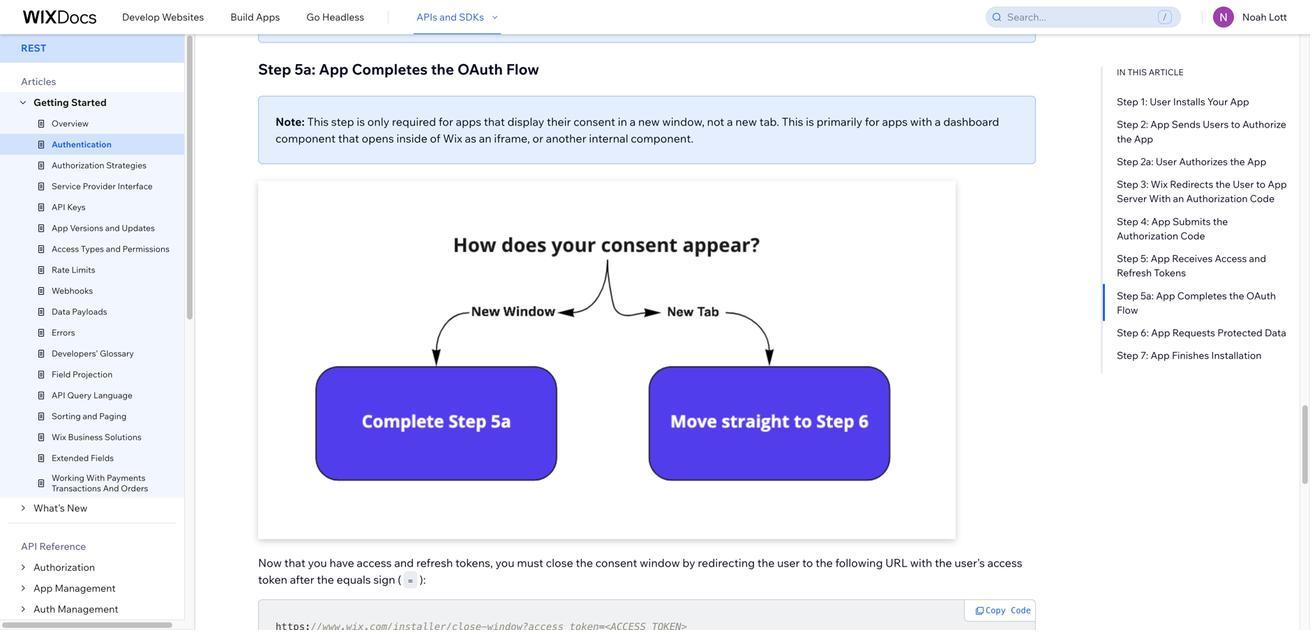 Task type: vqa. For each thing, say whether or not it's contained in the screenshot.
Query
yes



Task type: describe. For each thing, give the bounding box(es) containing it.
step down the apps
[[258, 60, 291, 78]]

what's
[[33, 502, 65, 514]]

consent inside the now that you have access and refresh tokens, you must close the consent window by redirecting the user to the following url with the user's access token after the equals sign (
[[596, 556, 637, 570]]

step for the step 4: app submits the authorization code link
[[1117, 215, 1138, 228]]

access types and permissions
[[52, 244, 170, 254]]

api query language link
[[0, 385, 195, 406]]

step for step 2: app sends users to authorize the app link
[[1117, 118, 1138, 131]]

equals
[[337, 573, 371, 587]]

authorization inside step 3: wix redirects the user to app server with an authorization code
[[1186, 193, 1248, 205]]

api for api query language
[[52, 390, 65, 401]]

2 apps from the left
[[882, 115, 908, 129]]

2 for from the left
[[865, 115, 880, 129]]

receives
[[1172, 253, 1213, 265]]

2 a from the left
[[727, 115, 733, 129]]

4:
[[1141, 215, 1149, 228]]

wix inside step 3: wix redirects the user to app server with an authorization code
[[1151, 178, 1168, 190]]

limits
[[72, 265, 95, 275]]

data inside data payloads link
[[52, 307, 70, 317]]

step 4: app submits the authorization code link
[[1117, 214, 1228, 242]]

orders
[[121, 483, 148, 494]]

the left the user's at right
[[935, 556, 952, 570]]

reference
[[39, 541, 86, 553]]

article image for authorization strategies
[[35, 159, 47, 172]]

rest link
[[0, 33, 184, 63]]

6:
[[1141, 327, 1149, 339]]

data payloads link
[[0, 301, 195, 322]]

permissions
[[122, 244, 170, 254]]

extended
[[52, 453, 89, 464]]

=
[[408, 576, 413, 587]]

the right after
[[317, 573, 334, 587]]

1 horizontal spatial step 5a: app completes the oauth flow
[[1117, 290, 1276, 316]]

step for step 2a: user authorizes the app link
[[1117, 155, 1138, 168]]

installation
[[1211, 350, 1262, 362]]

refresh
[[1117, 267, 1152, 279]]

installs
[[1173, 96, 1205, 108]]

finishes
[[1172, 350, 1209, 362]]

strategies
[[106, 160, 147, 171]]

7:
[[1141, 350, 1148, 362]]

extended fields link
[[0, 448, 195, 469]]

rest menu bar
[[0, 33, 184, 63]]

app management
[[33, 583, 116, 595]]

(
[[398, 573, 401, 587]]

rate limits link
[[0, 260, 195, 280]]

errors link
[[0, 322, 195, 343]]

Search... field
[[1003, 7, 1158, 27]]

primarily
[[817, 115, 862, 129]]

projection
[[73, 369, 113, 380]]

webhooks link
[[0, 280, 195, 301]]

window
[[640, 556, 680, 570]]

payloads
[[72, 307, 107, 317]]

apis and sdks button
[[417, 11, 501, 23]]

article image for service provider interface
[[35, 180, 47, 193]]

2 this from the left
[[782, 115, 803, 129]]

authorization down reference
[[33, 562, 95, 574]]

step
[[331, 115, 354, 129]]

step 6: app requests protected data
[[1117, 327, 1286, 339]]

and inside button
[[440, 11, 457, 23]]

step 2a: user authorizes the app link
[[1117, 154, 1266, 168]]

1 a from the left
[[630, 115, 636, 129]]

app inside step 4: app submits the authorization code
[[1151, 215, 1171, 228]]

copy
[[986, 606, 1006, 616]]

the right the close at the bottom of page
[[576, 556, 593, 570]]

2 horizontal spatial that
[[484, 115, 505, 129]]

consent inside this step is only required for apps that display their consent in a new window, not a new tab. this is primarily for apps with a dashboard component that opens inside of wix as an iframe, or another internal component.
[[574, 115, 615, 129]]

webhooks
[[52, 286, 93, 296]]

build
[[230, 11, 254, 23]]

url
[[885, 556, 908, 570]]

and
[[103, 483, 119, 494]]

step 7: app finishes installation
[[1117, 350, 1262, 362]]

apis
[[417, 11, 437, 23]]

getting
[[33, 96, 69, 108]]

completes inside 'step 5a: app completes the oauth flow'
[[1177, 290, 1227, 302]]

to inside the now that you have access and refresh tokens, you must close the consent window by redirecting the user to the following url with the user's access token after the equals sign (
[[802, 556, 813, 570]]

api keys
[[52, 202, 86, 212]]

flow inside 'step 5a: app completes the oauth flow'
[[1117, 304, 1138, 316]]

the left user
[[757, 556, 775, 570]]

with inside the now that you have access and refresh tokens, you must close the consent window by redirecting the user to the following url with the user's access token after the equals sign (
[[910, 556, 932, 570]]

2:
[[1141, 118, 1148, 131]]

app inside 'step 5a: app completes the oauth flow'
[[1156, 290, 1175, 302]]

versions
[[70, 223, 103, 233]]

authorize
[[1243, 118, 1286, 131]]

1 apps from the left
[[456, 115, 481, 129]]

tab.
[[760, 115, 779, 129]]

article
[[1149, 67, 1184, 77]]

1 access from the left
[[357, 556, 392, 570]]

menu bar containing articles
[[0, 63, 195, 631]]

3:
[[1141, 178, 1149, 190]]

with inside working with payments transactions and orders
[[86, 473, 105, 483]]

noah lott
[[1242, 11, 1287, 23]]

solutions
[[105, 432, 142, 443]]

api query language
[[52, 390, 133, 401]]

management for app management
[[55, 583, 116, 595]]

2 access from the left
[[987, 556, 1022, 570]]

authorizes
[[1179, 155, 1228, 168]]

the inside step 2: app sends users to authorize the app
[[1117, 133, 1132, 145]]

article image for sorting and paging
[[35, 410, 47, 423]]

with inside this step is only required for apps that display their consent in a new window, not a new tab. this is primarily for apps with a dashboard component that opens inside of wix as an iframe, or another internal component.
[[910, 115, 932, 129]]

opens
[[362, 132, 394, 145]]

step for step 7: app finishes installation link
[[1117, 350, 1138, 362]]

field projection
[[52, 369, 113, 380]]

step for step 1: user installs your app link
[[1117, 96, 1138, 108]]

developers'
[[52, 348, 98, 359]]

or
[[532, 132, 543, 145]]

token
[[258, 573, 287, 587]]

noah lott image
[[1213, 7, 1234, 28]]

article image for overview
[[35, 117, 47, 130]]

rate
[[52, 265, 70, 275]]

article image for access types and permissions
[[35, 243, 47, 255]]

article image for wix business solutions
[[35, 431, 47, 444]]

redirecting
[[698, 556, 755, 570]]

step for step 5: app receives access and refresh tokens link
[[1117, 253, 1138, 265]]

2 you from the left
[[495, 556, 515, 570]]

step 5a: app completes the oauth flow link
[[1117, 288, 1276, 317]]

the inside step 4: app submits the authorization code
[[1213, 215, 1228, 228]]

article image for rate limits
[[35, 264, 47, 276]]

the right authorizes
[[1230, 155, 1245, 168]]

by
[[683, 556, 695, 570]]

2 new from the left
[[735, 115, 757, 129]]

websites
[[162, 11, 204, 23]]

to inside step 3: wix redirects the user to app server with an authorization code
[[1256, 178, 1266, 190]]

the down apis and sdks
[[431, 60, 454, 78]]

payments
[[107, 473, 145, 483]]

updates
[[122, 223, 155, 233]]

auth
[[33, 603, 55, 616]]

build apps
[[230, 11, 280, 23]]

authentication
[[52, 139, 112, 150]]

go
[[306, 11, 320, 23]]

sdks
[[459, 11, 484, 23]]

overview
[[52, 118, 89, 129]]

code inside step 4: app submits the authorization code
[[1181, 230, 1205, 242]]

headless
[[322, 11, 364, 23]]



Task type: locate. For each thing, give the bounding box(es) containing it.
article image
[[35, 180, 47, 193], [35, 368, 47, 381], [35, 389, 47, 402], [35, 452, 47, 465]]

1 vertical spatial user
[[1156, 155, 1177, 168]]

step for step 3: wix redirects the user to app server with an authorization code link
[[1117, 178, 1138, 190]]

wix business solutions link
[[0, 427, 195, 448]]

tokens,
[[455, 556, 493, 570]]

1 horizontal spatial you
[[495, 556, 515, 570]]

wix business solutions
[[52, 432, 142, 443]]

1 for from the left
[[439, 115, 453, 129]]

new left tab.
[[735, 115, 757, 129]]

0 vertical spatial that
[[484, 115, 505, 129]]

oauth inside 'step 5a: app completes the oauth flow'
[[1247, 290, 1276, 302]]

wix right the 3:
[[1151, 178, 1168, 190]]

note:
[[276, 115, 305, 129]]

article image inside extended fields link
[[35, 452, 47, 465]]

api left reference
[[21, 541, 37, 553]]

auth management
[[33, 603, 118, 616]]

1 horizontal spatial for
[[865, 115, 880, 129]]

interface
[[118, 181, 153, 191]]

language
[[93, 390, 133, 401]]

article image inside field projection link
[[35, 368, 47, 381]]

step inside step 5: app receives access and refresh tokens
[[1117, 253, 1138, 265]]

1 horizontal spatial data
[[1265, 327, 1286, 339]]

1 horizontal spatial an
[[1173, 193, 1184, 205]]

after
[[290, 573, 314, 587]]

and up access types and permissions
[[105, 223, 120, 233]]

api for api keys
[[52, 202, 65, 212]]

an inside this step is only required for apps that display their consent in a new window, not a new tab. this is primarily for apps with a dashboard component that opens inside of wix as an iframe, or another internal component.
[[479, 132, 492, 145]]

14 article image from the top
[[35, 477, 47, 490]]

1 horizontal spatial oauth
[[1247, 290, 1276, 302]]

api for api reference
[[21, 541, 37, 553]]

/
[[1163, 11, 1167, 23]]

0 horizontal spatial flow
[[506, 60, 539, 78]]

2 horizontal spatial to
[[1256, 178, 1266, 190]]

5a: inside 'step 5a: app completes the oauth flow'
[[1141, 290, 1154, 302]]

new
[[67, 502, 87, 514]]

and up ( on the left bottom of the page
[[394, 556, 414, 570]]

noah
[[1242, 11, 1267, 23]]

article image inside rate limits link
[[35, 264, 47, 276]]

access inside sidebar element
[[52, 244, 79, 254]]

submits
[[1173, 215, 1211, 228]]

0 horizontal spatial is
[[357, 115, 365, 129]]

tokens
[[1154, 267, 1186, 279]]

a right the in
[[630, 115, 636, 129]]

0 horizontal spatial code
[[1011, 606, 1031, 616]]

1 horizontal spatial is
[[806, 115, 814, 129]]

0 vertical spatial an
[[479, 132, 492, 145]]

step 5: app receives access and refresh tokens
[[1117, 253, 1266, 279]]

service provider interface
[[52, 181, 153, 191]]

flow up display
[[506, 60, 539, 78]]

oauth down sdks
[[457, 60, 503, 78]]

access right receives at the right top of page
[[1215, 253, 1247, 265]]

with up 4:
[[1149, 193, 1171, 205]]

that inside the now that you have access and refresh tokens, you must close the consent window by redirecting the user to the following url with the user's access token after the equals sign (
[[284, 556, 305, 570]]

that up iframe,
[[484, 115, 505, 129]]

1 horizontal spatial new
[[735, 115, 757, 129]]

1 vertical spatial 5a:
[[1141, 290, 1154, 302]]

user for 1:
[[1150, 96, 1171, 108]]

and right types
[[106, 244, 121, 254]]

fields
[[91, 453, 114, 464]]

to right user
[[802, 556, 813, 570]]

step left 2a:
[[1117, 155, 1138, 168]]

this up 'component'
[[307, 115, 329, 129]]

authorization
[[52, 160, 104, 171], [1186, 193, 1248, 205], [1117, 230, 1178, 242], [33, 562, 95, 574]]

4 article image from the top
[[35, 201, 47, 213]]

api left query
[[52, 390, 65, 401]]

and
[[440, 11, 457, 23], [105, 223, 120, 233], [106, 244, 121, 254], [1249, 253, 1266, 265], [83, 411, 97, 422], [394, 556, 414, 570]]

article image inside api keys link
[[35, 201, 47, 213]]

wix right of
[[443, 132, 462, 145]]

10 article image from the top
[[35, 326, 47, 339]]

code inside step 3: wix redirects the user to app server with an authorization code
[[1250, 193, 1275, 205]]

management down app management
[[58, 603, 118, 616]]

7 article image from the top
[[35, 264, 47, 276]]

2 vertical spatial code
[[1011, 606, 1031, 616]]

article image for developers' glossary
[[35, 347, 47, 360]]

what's new
[[33, 502, 87, 514]]

user for 2a:
[[1156, 155, 1177, 168]]

in
[[618, 115, 627, 129]]

1 vertical spatial wix
[[1151, 178, 1168, 190]]

wix inside this step is only required for apps that display their consent in a new window, not a new tab. this is primarily for apps with a dashboard component that opens inside of wix as an iframe, or another internal component.
[[443, 132, 462, 145]]

1 vertical spatial with
[[910, 556, 932, 570]]

article image
[[35, 117, 47, 130], [35, 138, 47, 151], [35, 159, 47, 172], [35, 201, 47, 213], [35, 222, 47, 234], [35, 243, 47, 255], [35, 264, 47, 276], [35, 285, 47, 297], [35, 306, 47, 318], [35, 326, 47, 339], [35, 347, 47, 360], [35, 410, 47, 423], [35, 431, 47, 444], [35, 477, 47, 490]]

article image left extended
[[35, 452, 47, 465]]

0 horizontal spatial completes
[[352, 60, 428, 78]]

article image for extended fields
[[35, 452, 47, 465]]

step up server
[[1117, 178, 1138, 190]]

0 vertical spatial management
[[55, 583, 116, 595]]

1 horizontal spatial access
[[987, 556, 1022, 570]]

step 1: user installs your app
[[1117, 96, 1249, 108]]

0 horizontal spatial access
[[52, 244, 79, 254]]

article image inside api query language link
[[35, 389, 47, 402]]

new up component.
[[638, 115, 660, 129]]

0 horizontal spatial oauth
[[457, 60, 503, 78]]

develop websites
[[122, 11, 204, 23]]

0 vertical spatial user
[[1150, 96, 1171, 108]]

with left dashboard
[[910, 115, 932, 129]]

1 you from the left
[[308, 556, 327, 570]]

step 5a: app completes the oauth flow up step 6: app requests protected data link
[[1117, 290, 1276, 316]]

app inside step 3: wix redirects the user to app server with an authorization code
[[1268, 178, 1287, 190]]

an right as
[[479, 132, 492, 145]]

11 article image from the top
[[35, 347, 47, 360]]

build apps button
[[230, 2, 280, 32]]

step left 4:
[[1117, 215, 1138, 228]]

inside
[[396, 132, 428, 145]]

service provider interface link
[[0, 176, 195, 197]]

0 horizontal spatial that
[[284, 556, 305, 570]]

data inside step 6: app requests protected data link
[[1265, 327, 1286, 339]]

0 vertical spatial with
[[910, 115, 932, 129]]

with inside step 3: wix redirects the user to app server with an authorization code
[[1149, 193, 1171, 205]]

article image inside the service provider interface link
[[35, 180, 47, 193]]

api inside api keys link
[[52, 202, 65, 212]]

step
[[258, 60, 291, 78], [1117, 96, 1138, 108], [1117, 118, 1138, 131], [1117, 155, 1138, 168], [1117, 178, 1138, 190], [1117, 215, 1138, 228], [1117, 253, 1138, 265], [1117, 290, 1138, 302], [1117, 327, 1138, 339], [1117, 350, 1138, 362]]

server
[[1117, 193, 1147, 205]]

authorization strategies
[[52, 160, 147, 171]]

close
[[546, 556, 573, 570]]

access up rate
[[52, 244, 79, 254]]

1 horizontal spatial wix
[[443, 132, 462, 145]]

article image inside developers' glossary link
[[35, 347, 47, 360]]

article image for webhooks
[[35, 285, 47, 297]]

redirects
[[1170, 178, 1213, 190]]

9 article image from the top
[[35, 306, 47, 318]]

in
[[1117, 67, 1126, 77]]

authorization down 4:
[[1117, 230, 1178, 242]]

the down authorizes
[[1216, 178, 1231, 190]]

their
[[547, 115, 571, 129]]

0 horizontal spatial new
[[638, 115, 660, 129]]

0 horizontal spatial you
[[308, 556, 327, 570]]

0 vertical spatial api
[[52, 202, 65, 212]]

you up after
[[308, 556, 327, 570]]

article image inside authorization strategies 'link'
[[35, 159, 47, 172]]

is left only in the top of the page
[[357, 115, 365, 129]]

and inside 'link'
[[83, 411, 97, 422]]

refresh
[[416, 556, 453, 570]]

access right the user's at right
[[987, 556, 1022, 570]]

step for step 5a: app completes the oauth flow link
[[1117, 290, 1138, 302]]

article image left query
[[35, 389, 47, 402]]

the inside 'step 5a: app completes the oauth flow'
[[1229, 290, 1244, 302]]

0 horizontal spatial this
[[307, 115, 329, 129]]

step 5a: app completes the oauth flow up required on the left of page
[[258, 60, 539, 78]]

step for step 6: app requests protected data link
[[1117, 327, 1138, 339]]

user inside step 3: wix redirects the user to app server with an authorization code
[[1233, 178, 1254, 190]]

sorting and paging link
[[0, 406, 195, 427]]

following
[[835, 556, 883, 570]]

1 vertical spatial with
[[86, 473, 105, 483]]

extended fields
[[52, 453, 114, 464]]

3 a from the left
[[935, 115, 941, 129]]

1 vertical spatial api
[[52, 390, 65, 401]]

1 vertical spatial flow
[[1117, 304, 1138, 316]]

errors
[[52, 328, 75, 338]]

step inside step 3: wix redirects the user to app server with an authorization code
[[1117, 178, 1138, 190]]

consent up internal
[[574, 115, 615, 129]]

8 article image from the top
[[35, 285, 47, 297]]

user
[[1150, 96, 1171, 108], [1156, 155, 1177, 168], [1233, 178, 1254, 190]]

an down redirects
[[1173, 193, 1184, 205]]

1 vertical spatial data
[[1265, 327, 1286, 339]]

article image inside webhooks link
[[35, 285, 47, 297]]

wix down sorting
[[52, 432, 66, 443]]

business
[[68, 432, 103, 443]]

1 horizontal spatial access
[[1215, 253, 1247, 265]]

wix inside sidebar element
[[52, 432, 66, 443]]

to down authorize at the top right
[[1256, 178, 1266, 190]]

0 vertical spatial wix
[[443, 132, 462, 145]]

article image inside the errors link
[[35, 326, 47, 339]]

flow
[[506, 60, 539, 78], [1117, 304, 1138, 316]]

that down step
[[338, 132, 359, 145]]

2 horizontal spatial wix
[[1151, 178, 1168, 190]]

and right receives at the right top of page
[[1249, 253, 1266, 265]]

0 vertical spatial flow
[[506, 60, 539, 78]]

this right tab.
[[782, 115, 803, 129]]

12 article image from the top
[[35, 410, 47, 423]]

1 vertical spatial consent
[[596, 556, 637, 570]]

api left the keys
[[52, 202, 65, 212]]

step left the 1:
[[1117, 96, 1138, 108]]

1 new from the left
[[638, 115, 660, 129]]

completes down step 5: app receives access and refresh tokens
[[1177, 290, 1227, 302]]

how does your consent appear image
[[258, 181, 956, 540]]

the up protected
[[1229, 290, 1244, 302]]

code
[[1250, 193, 1275, 205], [1181, 230, 1205, 242], [1011, 606, 1031, 616]]

step inside step 4: app submits the authorization code
[[1117, 215, 1138, 228]]

13 article image from the top
[[35, 431, 47, 444]]

0 vertical spatial consent
[[574, 115, 615, 129]]

1 this from the left
[[307, 115, 329, 129]]

0 horizontal spatial apps
[[456, 115, 481, 129]]

1 horizontal spatial apps
[[882, 115, 908, 129]]

1 horizontal spatial this
[[782, 115, 803, 129]]

an inside step 3: wix redirects the user to app server with an authorization code
[[1173, 193, 1184, 205]]

authorization inside step 4: app submits the authorization code
[[1117, 230, 1178, 242]]

access
[[357, 556, 392, 570], [987, 556, 1022, 570]]

article image inside access types and permissions link
[[35, 243, 47, 255]]

to right users
[[1231, 118, 1240, 131]]

rate limits
[[52, 265, 95, 275]]

0 horizontal spatial a
[[630, 115, 636, 129]]

1 vertical spatial an
[[1173, 193, 1184, 205]]

0 horizontal spatial wix
[[52, 432, 66, 443]]

step left 2:
[[1117, 118, 1138, 131]]

article image left service on the left top
[[35, 180, 47, 193]]

component.
[[631, 132, 694, 145]]

step 5a: app completes the oauth flow
[[258, 60, 539, 78], [1117, 290, 1276, 316]]

1 with from the top
[[910, 115, 932, 129]]

article image for errors
[[35, 326, 47, 339]]

1 vertical spatial completes
[[1177, 290, 1227, 302]]

1 horizontal spatial to
[[1231, 118, 1240, 131]]

step down refresh
[[1117, 290, 1138, 302]]

data up the errors
[[52, 307, 70, 317]]

step 7: app finishes installation link
[[1117, 348, 1262, 362]]

new
[[638, 115, 660, 129], [735, 115, 757, 129]]

api inside api query language link
[[52, 390, 65, 401]]

article image for app versions and updates
[[35, 222, 47, 234]]

step 2: app sends users to authorize the app
[[1117, 118, 1286, 145]]

authorization strategies link
[[0, 155, 195, 176]]

1 horizontal spatial with
[[1149, 193, 1171, 205]]

and inside step 5: app receives access and refresh tokens
[[1249, 253, 1266, 265]]

0 vertical spatial step 5a: app completes the oauth flow
[[258, 60, 539, 78]]

1 vertical spatial code
[[1181, 230, 1205, 242]]

article image inside app versions and updates link
[[35, 222, 47, 234]]

sends
[[1172, 118, 1201, 131]]

step up refresh
[[1117, 253, 1138, 265]]

2 article image from the top
[[35, 138, 47, 151]]

to inside step 2: app sends users to authorize the app
[[1231, 118, 1240, 131]]

apps right primarily
[[882, 115, 908, 129]]

step 5: app receives access and refresh tokens link
[[1117, 251, 1266, 280]]

glossary
[[100, 348, 134, 359]]

2 is from the left
[[806, 115, 814, 129]]

user right redirects
[[1233, 178, 1254, 190]]

working
[[52, 473, 84, 483]]

0 vertical spatial oauth
[[457, 60, 503, 78]]

the inside step 3: wix redirects the user to app server with an authorization code
[[1216, 178, 1231, 190]]

0 vertical spatial completes
[[352, 60, 428, 78]]

0 horizontal spatial access
[[357, 556, 392, 570]]

3 article image from the top
[[35, 159, 47, 172]]

and right apis
[[440, 11, 457, 23]]

a right "not"
[[727, 115, 733, 129]]

step left 6:
[[1117, 327, 1138, 339]]

article image for field projection
[[35, 368, 47, 381]]

1 horizontal spatial completes
[[1177, 290, 1227, 302]]

0 horizontal spatial step 5a: app completes the oauth flow
[[258, 60, 539, 78]]

2 article image from the top
[[35, 368, 47, 381]]

2 horizontal spatial a
[[935, 115, 941, 129]]

0 vertical spatial with
[[1149, 193, 1171, 205]]

article image for authentication
[[35, 138, 47, 151]]

with right url
[[910, 556, 932, 570]]

1 article image from the top
[[35, 117, 47, 130]]

now
[[258, 556, 282, 570]]

now that you have access and refresh tokens, you must close the consent window by redirecting the user to the following url with the user's access token after the equals sign (
[[258, 556, 1022, 587]]

5a: down refresh
[[1141, 290, 1154, 302]]

6 article image from the top
[[35, 243, 47, 255]]

you left the must
[[495, 556, 515, 570]]

article image for data payloads
[[35, 306, 47, 318]]

1 vertical spatial management
[[58, 603, 118, 616]]

2 vertical spatial to
[[802, 556, 813, 570]]

for up of
[[439, 115, 453, 129]]

0 horizontal spatial data
[[52, 307, 70, 317]]

keys
[[67, 202, 86, 212]]

2 horizontal spatial code
[[1250, 193, 1275, 205]]

provider
[[83, 181, 116, 191]]

1 vertical spatial that
[[338, 132, 359, 145]]

started
[[71, 96, 107, 108]]

5a: down go
[[295, 60, 316, 78]]

access types and permissions link
[[0, 239, 195, 260]]

1 article image from the top
[[35, 180, 47, 193]]

0 vertical spatial code
[[1250, 193, 1275, 205]]

0 vertical spatial data
[[52, 307, 70, 317]]

oauth up protected
[[1247, 290, 1276, 302]]

access inside step 5: app receives access and refresh tokens
[[1215, 253, 1247, 265]]

app versions and updates link
[[0, 218, 195, 239]]

user right 2a:
[[1156, 155, 1177, 168]]

0 vertical spatial 5a:
[[295, 60, 316, 78]]

access up sign
[[357, 556, 392, 570]]

data right protected
[[1265, 327, 1286, 339]]

internal
[[589, 132, 628, 145]]

step inside step 2: app sends users to authorize the app
[[1117, 118, 1138, 131]]

4 article image from the top
[[35, 452, 47, 465]]

build apps link
[[230, 2, 280, 32]]

article image inside wix business solutions link
[[35, 431, 47, 444]]

1 horizontal spatial that
[[338, 132, 359, 145]]

that up after
[[284, 556, 305, 570]]

authorization inside 'link'
[[52, 160, 104, 171]]

0 horizontal spatial for
[[439, 115, 453, 129]]

api reference
[[21, 541, 86, 553]]

0 horizontal spatial with
[[86, 473, 105, 483]]

management for auth management
[[58, 603, 118, 616]]

5 article image from the top
[[35, 222, 47, 234]]

is left primarily
[[806, 115, 814, 129]]

article image inside overview link
[[35, 117, 47, 130]]

2 vertical spatial user
[[1233, 178, 1254, 190]]

api
[[52, 202, 65, 212], [52, 390, 65, 401], [21, 541, 37, 553]]

article image for working with payments transactions and orders
[[35, 477, 47, 490]]

1 horizontal spatial flow
[[1117, 304, 1138, 316]]

data
[[52, 307, 70, 317], [1265, 327, 1286, 339]]

as
[[465, 132, 476, 145]]

a left dashboard
[[935, 115, 941, 129]]

consent left window
[[596, 556, 637, 570]]

copy code
[[986, 606, 1031, 616]]

apps up as
[[456, 115, 481, 129]]

completes
[[352, 60, 428, 78], [1177, 290, 1227, 302]]

sorting
[[52, 411, 81, 422]]

iframe,
[[494, 132, 530, 145]]

to
[[1231, 118, 1240, 131], [1256, 178, 1266, 190], [802, 556, 813, 570]]

1 vertical spatial to
[[1256, 178, 1266, 190]]

the right submits
[[1213, 215, 1228, 228]]

step left 7:
[[1117, 350, 1138, 362]]

working with payments transactions and orders link
[[0, 469, 195, 498]]

0 vertical spatial to
[[1231, 118, 1240, 131]]

another
[[546, 132, 586, 145]]

for right primarily
[[865, 115, 880, 129]]

article image inside data payloads link
[[35, 306, 47, 318]]

user right the 1:
[[1150, 96, 1171, 108]]

go headless button
[[306, 2, 364, 32]]

0 horizontal spatial to
[[802, 556, 813, 570]]

display
[[507, 115, 544, 129]]

the up server
[[1117, 133, 1132, 145]]

article image for api keys
[[35, 201, 47, 213]]

1 horizontal spatial code
[[1181, 230, 1205, 242]]

2 vertical spatial that
[[284, 556, 305, 570]]

step 3: wix redirects the user to app server with an authorization code link
[[1117, 177, 1287, 205]]

1 horizontal spatial 5a:
[[1141, 290, 1154, 302]]

3 article image from the top
[[35, 389, 47, 402]]

flow down refresh
[[1117, 304, 1138, 316]]

authorization down redirects
[[1186, 193, 1248, 205]]

with down extended fields link
[[86, 473, 105, 483]]

2 with from the top
[[910, 556, 932, 570]]

2 vertical spatial wix
[[52, 432, 66, 443]]

sidebar element
[[0, 33, 195, 631]]

article image left field
[[35, 368, 47, 381]]

step 4: app submits the authorization code
[[1117, 215, 1228, 242]]

component
[[276, 132, 336, 145]]

article image inside sorting and paging 'link'
[[35, 410, 47, 423]]

field
[[52, 369, 71, 380]]

the left following
[[816, 556, 833, 570]]

1 horizontal spatial a
[[727, 115, 733, 129]]

1 is from the left
[[357, 115, 365, 129]]

authorization down authentication
[[52, 160, 104, 171]]

0 horizontal spatial 5a:
[[295, 60, 316, 78]]

2 vertical spatial api
[[21, 541, 37, 553]]

app versions and updates
[[52, 223, 155, 233]]

and inside the now that you have access and refresh tokens, you must close the consent window by redirecting the user to the following url with the user's access token after the equals sign (
[[394, 556, 414, 570]]

completes up only in the top of the page
[[352, 60, 428, 78]]

article image for api query language
[[35, 389, 47, 402]]

0 horizontal spatial an
[[479, 132, 492, 145]]

management up "auth management"
[[55, 583, 116, 595]]

article image inside working with payments transactions and orders link
[[35, 477, 47, 490]]

app inside step 5: app receives access and refresh tokens
[[1151, 253, 1170, 265]]

menu bar
[[0, 63, 195, 631]]

1 vertical spatial oauth
[[1247, 290, 1276, 302]]

1 vertical spatial step 5a: app completes the oauth flow
[[1117, 290, 1276, 316]]

and down api query language
[[83, 411, 97, 422]]



